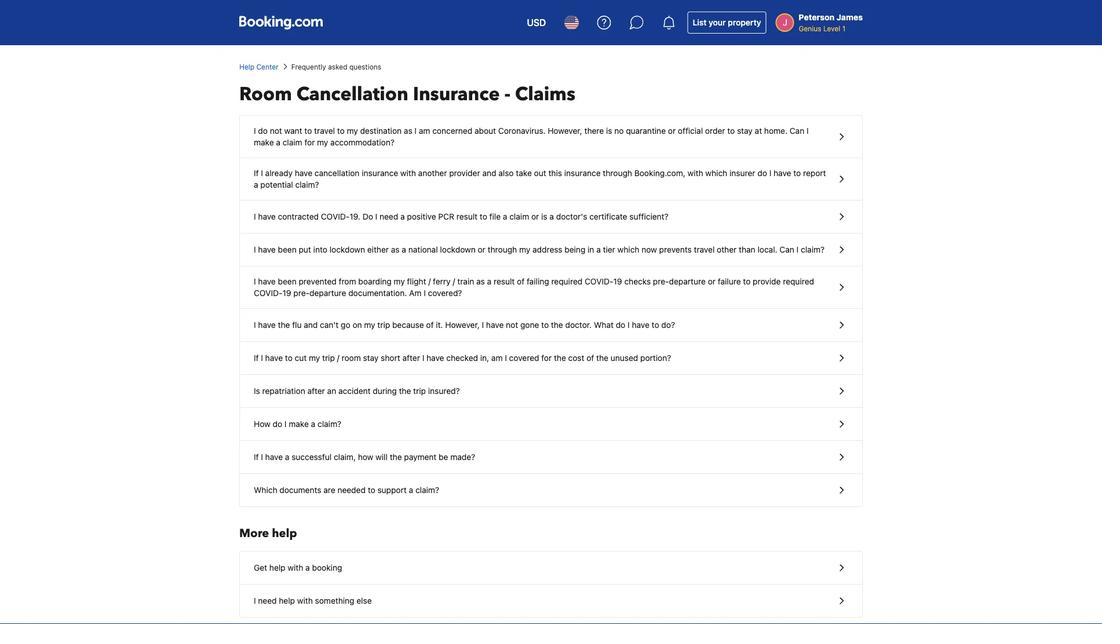 Task type: locate. For each thing, give the bounding box(es) containing it.
1 vertical spatial through
[[488, 245, 517, 255]]

or
[[669, 126, 676, 136], [532, 212, 539, 222], [478, 245, 486, 255], [708, 277, 716, 286]]

i have been prevented from boarding my flight / ferry / train as a result of failing required covid-19 checks pre-departure or failure to provide required covid-19 pre-departure documentation. am i covered? button
[[240, 267, 863, 309]]

get help with a booking button
[[240, 552, 863, 585]]

0 vertical spatial not
[[270, 126, 282, 136]]

1 if from the top
[[254, 168, 259, 178]]

lockdown right into
[[330, 245, 365, 255]]

1 horizontal spatial of
[[517, 277, 525, 286]]

make
[[254, 138, 274, 147], [289, 420, 309, 429]]

if inside if i have a successful claim, how will the payment be made? 'button'
[[254, 453, 259, 462]]

make up successful
[[289, 420, 309, 429]]

the left unused
[[597, 353, 609, 363]]

1 vertical spatial can
[[780, 245, 795, 255]]

my inside the if i have to cut my trip / room stay short after i have checked in, am i covered for the cost of the unused portion? button
[[309, 353, 320, 363]]

1 vertical spatial been
[[278, 277, 297, 286]]

2 vertical spatial covid-
[[254, 288, 283, 298]]

my inside i have been put into lockdown either as a national lockdown or through my address being in a tier which now prevents travel other than local. can i claim? button
[[520, 245, 531, 255]]

however, inside i do not want to travel to my destination as i am concerned about coronavirus. however, there is no quarantine or official order to stay at home. can i make a claim for my accommodation?
[[548, 126, 583, 136]]

a up already
[[276, 138, 281, 147]]

pre- down prevented
[[294, 288, 310, 298]]

trip inside button
[[414, 386, 426, 396]]

prevents
[[660, 245, 692, 255]]

1 horizontal spatial however,
[[548, 126, 583, 136]]

required right failing
[[552, 277, 583, 286]]

if down how
[[254, 453, 259, 462]]

trip left the because
[[378, 320, 390, 330]]

stay right the room on the bottom of page
[[363, 353, 379, 363]]

is
[[607, 126, 613, 136], [542, 212, 548, 222]]

result right pcr
[[457, 212, 478, 222]]

do inside i do not want to travel to my destination as i am concerned about coronavirus. however, there is no quarantine or official order to stay at home. can i make a claim for my accommodation?
[[258, 126, 268, 136]]

have right already
[[295, 168, 313, 178]]

departure down prevented
[[310, 288, 346, 298]]

as inside i do not want to travel to my destination as i am concerned about coronavirus. however, there is no quarantine or official order to stay at home. can i make a claim for my accommodation?
[[404, 126, 413, 136]]

1 horizontal spatial through
[[603, 168, 633, 178]]

or inside i have been prevented from boarding my flight / ferry / train as a result of failing required covid-19 checks pre-departure or failure to provide required covid-19 pre-departure documentation. am i covered?
[[708, 277, 716, 286]]

to
[[305, 126, 312, 136], [337, 126, 345, 136], [728, 126, 735, 136], [794, 168, 802, 178], [480, 212, 488, 222], [744, 277, 751, 286], [542, 320, 549, 330], [652, 320, 660, 330], [285, 353, 293, 363], [368, 486, 376, 495]]

peterson james genius level 1
[[799, 12, 863, 32]]

am left the concerned
[[419, 126, 431, 136]]

claim down want
[[283, 138, 303, 147]]

pre-
[[653, 277, 670, 286], [294, 288, 310, 298]]

0 horizontal spatial lockdown
[[330, 245, 365, 255]]

if
[[254, 168, 259, 178], [254, 353, 259, 363], [254, 453, 259, 462]]

1 horizontal spatial stay
[[738, 126, 753, 136]]

quarantine
[[626, 126, 666, 136]]

pcr
[[439, 212, 455, 222]]

else
[[357, 596, 372, 606]]

can't
[[320, 320, 339, 330]]

doctor's
[[557, 212, 588, 222]]

if left already
[[254, 168, 259, 178]]

lockdown up train
[[440, 245, 476, 255]]

0 vertical spatial after
[[403, 353, 420, 363]]

1 horizontal spatial which
[[706, 168, 728, 178]]

on
[[353, 320, 362, 330]]

prevented
[[299, 277, 337, 286]]

1 vertical spatial after
[[308, 386, 325, 396]]

1 horizontal spatial result
[[494, 277, 515, 286]]

claim? down an
[[318, 420, 342, 429]]

1 vertical spatial result
[[494, 277, 515, 286]]

insurance down accommodation?
[[362, 168, 398, 178]]

1 horizontal spatial covid-
[[321, 212, 350, 222]]

1 vertical spatial if
[[254, 353, 259, 363]]

been inside button
[[278, 245, 297, 255]]

2 if from the top
[[254, 353, 259, 363]]

0 horizontal spatial for
[[305, 138, 315, 147]]

0 horizontal spatial which
[[618, 245, 640, 255]]

address
[[533, 245, 563, 255]]

claim right file
[[510, 212, 530, 222]]

0 vertical spatial however,
[[548, 126, 583, 136]]

1 horizontal spatial am
[[492, 353, 503, 363]]

i inside how do i make a claim? button
[[285, 420, 287, 429]]

1 horizontal spatial and
[[483, 168, 497, 178]]

can right home.
[[790, 126, 805, 136]]

1 horizontal spatial 19
[[614, 277, 623, 286]]

0 vertical spatial and
[[483, 168, 497, 178]]

through inside button
[[488, 245, 517, 255]]

0 horizontal spatial am
[[419, 126, 431, 136]]

or inside i do not want to travel to my destination as i am concerned about coronavirus. however, there is no quarantine or official order to stay at home. can i make a claim for my accommodation?
[[669, 126, 676, 136]]

the left cost in the right of the page
[[554, 353, 566, 363]]

claim,
[[334, 453, 356, 462]]

to left file
[[480, 212, 488, 222]]

travel right want
[[314, 126, 335, 136]]

be
[[439, 453, 449, 462]]

no
[[615, 126, 624, 136]]

destination
[[360, 126, 402, 136]]

claim? down payment
[[416, 486, 440, 495]]

2 horizontal spatial as
[[477, 277, 485, 286]]

0 vertical spatial if
[[254, 168, 259, 178]]

1 vertical spatial for
[[542, 353, 552, 363]]

also
[[499, 168, 514, 178]]

for
[[305, 138, 315, 147], [542, 353, 552, 363]]

0 vertical spatial pre-
[[653, 277, 670, 286]]

something
[[315, 596, 355, 606]]

been for prevented
[[278, 277, 297, 286]]

/ left train
[[453, 277, 456, 286]]

of right cost in the right of the page
[[587, 353, 595, 363]]

a inside i have been prevented from boarding my flight / ferry / train as a result of failing required covid-19 checks pre-departure or failure to provide required covid-19 pre-departure documentation. am i covered?
[[487, 277, 492, 286]]

1 vertical spatial pre-
[[294, 288, 310, 298]]

0 horizontal spatial not
[[270, 126, 282, 136]]

as right the destination at left
[[404, 126, 413, 136]]

to right gone
[[542, 320, 549, 330]]

0 vertical spatial for
[[305, 138, 315, 147]]

which inside 'if i already have cancellation insurance with another provider and also take out this insurance through booking.com, with which insurer do i have to report a potential claim?'
[[706, 168, 728, 178]]

2 vertical spatial of
[[587, 353, 595, 363]]

been for put
[[278, 245, 297, 255]]

0 horizontal spatial stay
[[363, 353, 379, 363]]

i need help with something else button
[[240, 585, 863, 618]]

0 horizontal spatial through
[[488, 245, 517, 255]]

can right "local." at top right
[[780, 245, 795, 255]]

a inside which documents are needed to support a claim? button
[[409, 486, 414, 495]]

0 horizontal spatial travel
[[314, 126, 335, 136]]

0 vertical spatial of
[[517, 277, 525, 286]]

is inside i do not want to travel to my destination as i am concerned about coronavirus. however, there is no quarantine or official order to stay at home. can i make a claim for my accommodation?
[[607, 126, 613, 136]]

0 horizontal spatial required
[[552, 277, 583, 286]]

trip left insured?
[[414, 386, 426, 396]]

1 vertical spatial trip
[[322, 353, 335, 363]]

2 insurance from the left
[[565, 168, 601, 178]]

1 vertical spatial is
[[542, 212, 548, 222]]

of left failing
[[517, 277, 525, 286]]

help
[[239, 63, 255, 71]]

i
[[254, 126, 256, 136], [415, 126, 417, 136], [807, 126, 809, 136], [261, 168, 263, 178], [770, 168, 772, 178], [254, 212, 256, 222], [376, 212, 378, 222], [254, 245, 256, 255], [797, 245, 799, 255], [254, 277, 256, 286], [424, 288, 426, 298], [254, 320, 256, 330], [482, 320, 484, 330], [628, 320, 630, 330], [261, 353, 263, 363], [423, 353, 425, 363], [505, 353, 507, 363], [285, 420, 287, 429], [261, 453, 263, 462], [254, 596, 256, 606]]

not left want
[[270, 126, 282, 136]]

1 vertical spatial not
[[506, 320, 519, 330]]

not inside i do not want to travel to my destination as i am concerned about coronavirus. however, there is no quarantine or official order to stay at home. can i make a claim for my accommodation?
[[270, 126, 282, 136]]

0 vertical spatial need
[[380, 212, 398, 222]]

my right on
[[364, 320, 376, 330]]

a right train
[[487, 277, 492, 286]]

a right 'in'
[[597, 245, 601, 255]]

a inside if i have a successful claim, how will the payment be made? 'button'
[[285, 453, 290, 462]]

1 vertical spatial as
[[391, 245, 400, 255]]

for up cancellation
[[305, 138, 315, 147]]

however, left there on the right of the page
[[548, 126, 583, 136]]

ferry
[[433, 277, 451, 286]]

and left "also"
[[483, 168, 497, 178]]

have left prevented
[[258, 277, 276, 286]]

0 horizontal spatial result
[[457, 212, 478, 222]]

a
[[276, 138, 281, 147], [254, 180, 258, 190], [401, 212, 405, 222], [503, 212, 508, 222], [550, 212, 554, 222], [402, 245, 406, 255], [597, 245, 601, 255], [487, 277, 492, 286], [311, 420, 316, 429], [285, 453, 290, 462], [409, 486, 414, 495], [306, 563, 310, 573]]

than
[[739, 245, 756, 255]]

is repatriation after an accident during the trip insured?
[[254, 386, 460, 396]]

0 horizontal spatial of
[[426, 320, 434, 330]]

if up is
[[254, 353, 259, 363]]

want
[[284, 126, 302, 136]]

provider
[[450, 168, 481, 178]]

property
[[728, 18, 762, 27]]

my left flight at the top left of page
[[394, 277, 405, 286]]

covid-
[[321, 212, 350, 222], [585, 277, 614, 286], [254, 288, 283, 298]]

been left prevented
[[278, 277, 297, 286]]

claim? right the "potential"
[[295, 180, 319, 190]]

2 vertical spatial as
[[477, 277, 485, 286]]

1 vertical spatial 19
[[283, 288, 291, 298]]

1 horizontal spatial make
[[289, 420, 309, 429]]

0 vertical spatial departure
[[670, 277, 706, 286]]

0 vertical spatial help
[[272, 526, 297, 542]]

not left gone
[[506, 320, 519, 330]]

after right short
[[403, 353, 420, 363]]

if inside 'if i already have cancellation insurance with another provider and also take out this insurance through booking.com, with which insurer do i have to report a potential claim?'
[[254, 168, 259, 178]]

how do i make a claim?
[[254, 420, 342, 429]]

as inside button
[[391, 245, 400, 255]]

1 insurance from the left
[[362, 168, 398, 178]]

2 horizontal spatial covid-
[[585, 277, 614, 286]]

need right 'do'
[[380, 212, 398, 222]]

with right booking.com,
[[688, 168, 704, 178]]

i have been put into lockdown either as a national lockdown or through my address being in a tier which now prevents travel other than local. can i claim? button
[[240, 234, 863, 267]]

and
[[483, 168, 497, 178], [304, 320, 318, 330]]

for inside i do not want to travel to my destination as i am concerned about coronavirus. however, there is no quarantine or official order to stay at home. can i make a claim for my accommodation?
[[305, 138, 315, 147]]

about
[[475, 126, 496, 136]]

been left put
[[278, 245, 297, 255]]

through down file
[[488, 245, 517, 255]]

0 vertical spatial claim
[[283, 138, 303, 147]]

claim? right "local." at top right
[[801, 245, 825, 255]]

if inside button
[[254, 353, 259, 363]]

my left address
[[520, 245, 531, 255]]

frequently asked questions
[[291, 63, 382, 71]]

have inside i have been prevented from boarding my flight / ferry / train as a result of failing required covid-19 checks pre-departure or failure to provide required covid-19 pre-departure documentation. am i covered?
[[258, 277, 276, 286]]

and inside 'if i already have cancellation insurance with another provider and also take out this insurance through booking.com, with which insurer do i have to report a potential claim?'
[[483, 168, 497, 178]]

2 vertical spatial trip
[[414, 386, 426, 396]]

0 vertical spatial is
[[607, 126, 613, 136]]

need down get
[[258, 596, 277, 606]]

to left cut
[[285, 353, 293, 363]]

1 been from the top
[[278, 245, 297, 255]]

doctor.
[[566, 320, 592, 330]]

0 horizontal spatial is
[[542, 212, 548, 222]]

the inside 'button'
[[390, 453, 402, 462]]

stay left at
[[738, 126, 753, 136]]

will
[[376, 453, 388, 462]]

1 vertical spatial and
[[304, 320, 318, 330]]

0 vertical spatial can
[[790, 126, 805, 136]]

and right flu
[[304, 320, 318, 330]]

flight
[[407, 277, 426, 286]]

i have been prevented from boarding my flight / ferry / train as a result of failing required covid-19 checks pre-departure or failure to provide required covid-19 pre-departure documentation. am i covered?
[[254, 277, 815, 298]]

or left failure
[[708, 277, 716, 286]]

how
[[358, 453, 374, 462]]

am right in,
[[492, 353, 503, 363]]

through down no on the right of the page
[[603, 168, 633, 178]]

2 been from the top
[[278, 277, 297, 286]]

during
[[373, 386, 397, 396]]

0 vertical spatial am
[[419, 126, 431, 136]]

it.
[[436, 320, 443, 330]]

already
[[265, 168, 293, 178]]

how
[[254, 420, 271, 429]]

1 vertical spatial covid-
[[585, 277, 614, 286]]

insurer
[[730, 168, 756, 178]]

0 horizontal spatial after
[[308, 386, 325, 396]]

list
[[693, 18, 707, 27]]

1 horizontal spatial lockdown
[[440, 245, 476, 255]]

a right support
[[409, 486, 414, 495]]

make up already
[[254, 138, 274, 147]]

0 vertical spatial been
[[278, 245, 297, 255]]

to right needed
[[368, 486, 376, 495]]

out
[[534, 168, 547, 178]]

0 horizontal spatial /
[[337, 353, 340, 363]]

0 horizontal spatial make
[[254, 138, 274, 147]]

frequently
[[291, 63, 326, 71]]

needed
[[338, 486, 366, 495]]

1 lockdown from the left
[[330, 245, 365, 255]]

do left want
[[258, 126, 268, 136]]

to inside which documents are needed to support a claim? button
[[368, 486, 376, 495]]

a up successful
[[311, 420, 316, 429]]

a left the "potential"
[[254, 180, 258, 190]]

my
[[347, 126, 358, 136], [317, 138, 328, 147], [520, 245, 531, 255], [394, 277, 405, 286], [364, 320, 376, 330], [309, 353, 320, 363]]

1 vertical spatial need
[[258, 596, 277, 606]]

pre- right checks on the right
[[653, 277, 670, 286]]

0 vertical spatial make
[[254, 138, 274, 147]]

which inside button
[[618, 245, 640, 255]]

0 vertical spatial through
[[603, 168, 633, 178]]

a inside 'if i already have cancellation insurance with another provider and also take out this insurance through booking.com, with which insurer do i have to report a potential claim?'
[[254, 180, 258, 190]]

result
[[457, 212, 478, 222], [494, 277, 515, 286]]

a left doctor's
[[550, 212, 554, 222]]

0 vertical spatial which
[[706, 168, 728, 178]]

at
[[755, 126, 763, 136]]

1 vertical spatial stay
[[363, 353, 379, 363]]

19
[[614, 277, 623, 286], [283, 288, 291, 298]]

help center button
[[239, 61, 279, 72]]

lockdown
[[330, 245, 365, 255], [440, 245, 476, 255]]

1 horizontal spatial not
[[506, 320, 519, 330]]

0 vertical spatial travel
[[314, 126, 335, 136]]

potential
[[261, 180, 293, 190]]

trip
[[378, 320, 390, 330], [322, 353, 335, 363], [414, 386, 426, 396]]

my inside i have the flu and can't go on my trip because of it. however, i have not gone to the doctor. what do i have to do? button
[[364, 320, 376, 330]]

a right file
[[503, 212, 508, 222]]

have up which
[[265, 453, 283, 462]]

there
[[585, 126, 604, 136]]

the left doctor.
[[551, 320, 564, 330]]

/
[[429, 277, 431, 286], [453, 277, 456, 286], [337, 353, 340, 363]]

19.
[[350, 212, 361, 222]]

result left failing
[[494, 277, 515, 286]]

1 horizontal spatial as
[[404, 126, 413, 136]]

3 if from the top
[[254, 453, 259, 462]]

0 horizontal spatial however,
[[445, 320, 480, 330]]

1 vertical spatial which
[[618, 245, 640, 255]]

genius
[[799, 24, 822, 32]]

tier
[[603, 245, 616, 255]]

1 vertical spatial help
[[270, 563, 286, 573]]

1 horizontal spatial need
[[380, 212, 398, 222]]

0 horizontal spatial trip
[[322, 353, 335, 363]]

1 horizontal spatial departure
[[670, 277, 706, 286]]

or left official
[[669, 126, 676, 136]]

national
[[409, 245, 438, 255]]

have left put
[[258, 245, 276, 255]]

insurance right this
[[565, 168, 601, 178]]

short
[[381, 353, 401, 363]]

claim? inside button
[[801, 245, 825, 255]]

made?
[[451, 453, 476, 462]]

a inside the get help with a booking button
[[306, 563, 310, 573]]

departure down the prevents
[[670, 277, 706, 286]]

which right tier
[[618, 245, 640, 255]]

payment
[[404, 453, 437, 462]]

however, right it.
[[445, 320, 480, 330]]

1 horizontal spatial trip
[[378, 320, 390, 330]]

0 vertical spatial result
[[457, 212, 478, 222]]

1 horizontal spatial pre-
[[653, 277, 670, 286]]

to left do?
[[652, 320, 660, 330]]

1 vertical spatial travel
[[694, 245, 715, 255]]

0 horizontal spatial claim
[[283, 138, 303, 147]]

trip left the room on the bottom of page
[[322, 353, 335, 363]]

been inside i have been prevented from boarding my flight / ferry / train as a result of failing required covid-19 checks pre-departure or failure to provide required covid-19 pre-departure documentation. am i covered?
[[278, 277, 297, 286]]

2 vertical spatial if
[[254, 453, 259, 462]]

to right failure
[[744, 277, 751, 286]]

accommodation?
[[331, 138, 395, 147]]

2 horizontal spatial /
[[453, 277, 456, 286]]

1 horizontal spatial required
[[784, 277, 815, 286]]

0 horizontal spatial as
[[391, 245, 400, 255]]

1 horizontal spatial is
[[607, 126, 613, 136]]

2 horizontal spatial trip
[[414, 386, 426, 396]]

to left report
[[794, 168, 802, 178]]

0 horizontal spatial and
[[304, 320, 318, 330]]

/ left ferry
[[429, 277, 431, 286]]

stay inside i do not want to travel to my destination as i am concerned about coronavirus. however, there is no quarantine or official order to stay at home. can i make a claim for my accommodation?
[[738, 126, 753, 136]]

of left it.
[[426, 320, 434, 330]]

0 vertical spatial as
[[404, 126, 413, 136]]

is left no on the right of the page
[[607, 126, 613, 136]]



Task type: describe. For each thing, give the bounding box(es) containing it.
if i have to cut my trip / room stay short after i have checked in, am i covered for the cost of the unused portion? button
[[240, 342, 863, 375]]

to inside 'if i already have cancellation insurance with another provider and also take out this insurance through booking.com, with which insurer do i have to report a potential claim?'
[[794, 168, 802, 178]]

what
[[594, 320, 614, 330]]

trip inside the if i have to cut my trip / room stay short after i have checked in, am i covered for the cost of the unused portion? button
[[322, 353, 335, 363]]

/ inside the if i have to cut my trip / room stay short after i have checked in, am i covered for the cost of the unused portion? button
[[337, 353, 340, 363]]

booking.com,
[[635, 168, 686, 178]]

to right order
[[728, 126, 735, 136]]

level
[[824, 24, 841, 32]]

contracted
[[278, 212, 319, 222]]

have inside button
[[258, 245, 276, 255]]

is for or
[[542, 212, 548, 222]]

this
[[549, 168, 562, 178]]

booking.com online hotel reservations image
[[239, 16, 323, 30]]

accident
[[339, 386, 371, 396]]

other
[[717, 245, 737, 255]]

to right want
[[305, 126, 312, 136]]

if for if i already have cancellation insurance with another provider and also take out this insurance through booking.com, with which insurer do i have to report a potential claim?
[[254, 168, 259, 178]]

into
[[314, 245, 328, 255]]

coronavirus.
[[499, 126, 546, 136]]

provide
[[753, 277, 781, 286]]

documentation.
[[349, 288, 407, 298]]

cancellation
[[297, 82, 409, 107]]

my up accommodation?
[[347, 126, 358, 136]]

unused
[[611, 353, 639, 363]]

my up cancellation
[[317, 138, 328, 147]]

have left report
[[774, 168, 792, 178]]

if i already have cancellation insurance with another provider and also take out this insurance through booking.com, with which insurer do i have to report a potential claim?
[[254, 168, 827, 190]]

covered?
[[428, 288, 462, 298]]

insurance
[[413, 82, 500, 107]]

can inside i have been put into lockdown either as a national lockdown or through my address being in a tier which now prevents travel other than local. can i claim? button
[[780, 245, 795, 255]]

repatriation
[[262, 386, 305, 396]]

have left checked
[[427, 353, 444, 363]]

from
[[339, 277, 356, 286]]

have up in,
[[486, 320, 504, 330]]

i inside i need help with something else button
[[254, 596, 256, 606]]

cut
[[295, 353, 307, 363]]

claims
[[515, 82, 576, 107]]

if i have a successful claim, how will the payment be made?
[[254, 453, 476, 462]]

claim inside i do not want to travel to my destination as i am concerned about coronavirus. however, there is no quarantine or official order to stay at home. can i make a claim for my accommodation?
[[283, 138, 303, 147]]

if i already have cancellation insurance with another provider and also take out this insurance through booking.com, with which insurer do i have to report a potential claim? button
[[240, 158, 863, 201]]

asked
[[328, 63, 348, 71]]

if for if i have a successful claim, how will the payment be made?
[[254, 453, 259, 462]]

through inside 'if i already have cancellation insurance with another provider and also take out this insurance through booking.com, with which insurer do i have to report a potential claim?'
[[603, 168, 633, 178]]

1 horizontal spatial /
[[429, 277, 431, 286]]

1 vertical spatial make
[[289, 420, 309, 429]]

1 horizontal spatial after
[[403, 353, 420, 363]]

cost
[[569, 353, 585, 363]]

the left flu
[[278, 320, 290, 330]]

0 vertical spatial 19
[[614, 277, 623, 286]]

insured?
[[428, 386, 460, 396]]

if i have to cut my trip / room stay short after i have checked in, am i covered for the cost of the unused portion?
[[254, 353, 672, 363]]

put
[[299, 245, 311, 255]]

failure
[[718, 277, 741, 286]]

certificate
[[590, 212, 628, 222]]

my inside i have been prevented from boarding my flight / ferry / train as a result of failing required covid-19 checks pre-departure or failure to provide required covid-19 pre-departure documentation. am i covered?
[[394, 277, 405, 286]]

make inside i do not want to travel to my destination as i am concerned about coronavirus. however, there is no quarantine or official order to stay at home. can i make a claim for my accommodation?
[[254, 138, 274, 147]]

is for there
[[607, 126, 613, 136]]

am
[[409, 288, 422, 298]]

i inside if i have a successful claim, how will the payment be made? 'button'
[[261, 453, 263, 462]]

room
[[342, 353, 361, 363]]

trip inside i have the flu and can't go on my trip because of it. however, i have not gone to the doctor. what do i have to do? button
[[378, 320, 390, 330]]

can inside i do not want to travel to my destination as i am concerned about coronavirus. however, there is no quarantine or official order to stay at home. can i make a claim for my accommodation?
[[790, 126, 805, 136]]

which documents are needed to support a claim?
[[254, 486, 440, 495]]

covered
[[510, 353, 540, 363]]

with left another
[[401, 168, 416, 178]]

1 vertical spatial departure
[[310, 288, 346, 298]]

now
[[642, 245, 658, 255]]

either
[[368, 245, 389, 255]]

have left do?
[[632, 320, 650, 330]]

in
[[588, 245, 595, 255]]

take
[[516, 168, 532, 178]]

checks
[[625, 277, 651, 286]]

room
[[239, 82, 292, 107]]

to inside the if i have to cut my trip / room stay short after i have checked in, am i covered for the cost of the unused portion? button
[[285, 353, 293, 363]]

cancellation
[[315, 168, 360, 178]]

support
[[378, 486, 407, 495]]

of inside i have been prevented from boarding my flight / ferry / train as a result of failing required covid-19 checks pre-departure or failure to provide required covid-19 pre-departure documentation. am i covered?
[[517, 277, 525, 286]]

0 horizontal spatial covid-
[[254, 288, 283, 298]]

do?
[[662, 320, 676, 330]]

am inside i do not want to travel to my destination as i am concerned about coronavirus. however, there is no quarantine or official order to stay at home. can i make a claim for my accommodation?
[[419, 126, 431, 136]]

or inside button
[[478, 245, 486, 255]]

are
[[324, 486, 336, 495]]

a left national
[[402, 245, 406, 255]]

help for more
[[272, 526, 297, 542]]

help for get
[[270, 563, 286, 573]]

claim? inside 'if i already have cancellation insurance with another provider and also take out this insurance through booking.com, with which insurer do i have to report a potential claim?'
[[295, 180, 319, 190]]

gone
[[521, 320, 540, 330]]

to inside i have contracted covid-19. do i need a positive pcr result to file a claim or is a doctor's certificate sufficient? button
[[480, 212, 488, 222]]

a inside i do not want to travel to my destination as i am concerned about coronavirus. however, there is no quarantine or official order to stay at home. can i make a claim for my accommodation?
[[276, 138, 281, 147]]

have left flu
[[258, 320, 276, 330]]

in,
[[481, 353, 489, 363]]

which
[[254, 486, 278, 495]]

as inside i have been prevented from boarding my flight / ferry / train as a result of failing required covid-19 checks pre-departure or failure to provide required covid-19 pre-departure documentation. am i covered?
[[477, 277, 485, 286]]

do
[[363, 212, 373, 222]]

more help
[[239, 526, 297, 542]]

is
[[254, 386, 260, 396]]

1 vertical spatial am
[[492, 353, 503, 363]]

the right 'during'
[[399, 386, 411, 396]]

1 required from the left
[[552, 277, 583, 286]]

2 lockdown from the left
[[440, 245, 476, 255]]

successful
[[292, 453, 332, 462]]

checked
[[447, 353, 478, 363]]

i have the flu and can't go on my trip because of it. however, i have not gone to the doctor. what do i have to do? button
[[240, 309, 863, 342]]

center
[[257, 63, 279, 71]]

file
[[490, 212, 501, 222]]

home.
[[765, 126, 788, 136]]

list your property
[[693, 18, 762, 27]]

help center
[[239, 63, 279, 71]]

with left the booking at the left bottom of page
[[288, 563, 304, 573]]

if for if i have to cut my trip / room stay short after i have checked in, am i covered for the cost of the unused portion?
[[254, 353, 259, 363]]

do right how
[[273, 420, 282, 429]]

-
[[505, 82, 511, 107]]

questions
[[350, 63, 382, 71]]

have left contracted
[[258, 212, 276, 222]]

more
[[239, 526, 269, 542]]

1 horizontal spatial for
[[542, 353, 552, 363]]

covid- inside i have contracted covid-19. do i need a positive pcr result to file a claim or is a doctor's certificate sufficient? button
[[321, 212, 350, 222]]

if i have a successful claim, how will the payment be made? button
[[240, 441, 863, 474]]

to inside i have been prevented from boarding my flight / ferry / train as a result of failing required covid-19 checks pre-departure or failure to provide required covid-19 pre-departure documentation. am i covered?
[[744, 277, 751, 286]]

2 required from the left
[[784, 277, 815, 286]]

being
[[565, 245, 586, 255]]

have left cut
[[265, 353, 283, 363]]

list your property link
[[688, 12, 767, 34]]

room cancellation insurance - claims
[[239, 82, 576, 107]]

travel inside button
[[694, 245, 715, 255]]

peterson
[[799, 12, 835, 22]]

report
[[804, 168, 827, 178]]

flu
[[292, 320, 302, 330]]

2 horizontal spatial of
[[587, 353, 595, 363]]

1 vertical spatial claim
[[510, 212, 530, 222]]

0 horizontal spatial pre-
[[294, 288, 310, 298]]

result inside i have been prevented from boarding my flight / ferry / train as a result of failing required covid-19 checks pre-departure or failure to provide required covid-19 pre-departure documentation. am i covered?
[[494, 277, 515, 286]]

do inside 'if i already have cancellation insurance with another provider and also take out this insurance through booking.com, with which insurer do i have to report a potential claim?'
[[758, 168, 768, 178]]

documents
[[280, 486, 322, 495]]

concerned
[[433, 126, 473, 136]]

travel inside i do not want to travel to my destination as i am concerned about coronavirus. however, there is no quarantine or official order to stay at home. can i make a claim for my accommodation?
[[314, 126, 335, 136]]

a inside how do i make a claim? button
[[311, 420, 316, 429]]

james
[[837, 12, 863, 22]]

do right the what
[[616, 320, 626, 330]]

1
[[843, 24, 846, 32]]

i do not want to travel to my destination as i am concerned about coronavirus. however, there is no quarantine or official order to stay at home. can i make a claim for my accommodation?
[[254, 126, 809, 147]]

to up accommodation?
[[337, 126, 345, 136]]

and inside i have the flu and can't go on my trip because of it. however, i have not gone to the doctor. what do i have to do? button
[[304, 320, 318, 330]]

booking
[[312, 563, 342, 573]]

0 horizontal spatial need
[[258, 596, 277, 606]]

2 vertical spatial help
[[279, 596, 295, 606]]

a left positive
[[401, 212, 405, 222]]

official
[[678, 126, 703, 136]]

have inside 'button'
[[265, 453, 283, 462]]

with left something
[[297, 596, 313, 606]]

or up i have been put into lockdown either as a national lockdown or through my address being in a tier which now prevents travel other than local. can i claim?
[[532, 212, 539, 222]]



Task type: vqa. For each thing, say whether or not it's contained in the screenshot.
failure
yes



